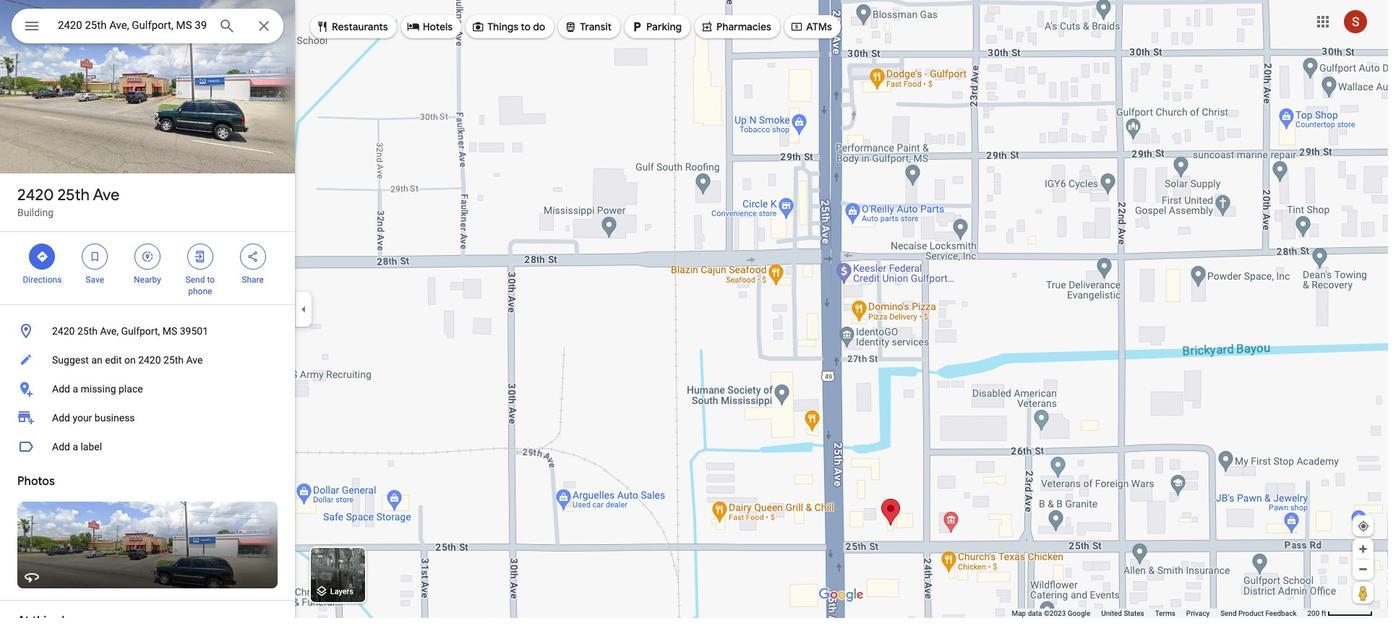 Task type: describe. For each thing, give the bounding box(es) containing it.
2420 25th ave building
[[17, 185, 120, 218]]

united states button
[[1102, 609, 1145, 618]]

25th for ave
[[57, 185, 90, 205]]

send to phone
[[186, 275, 215, 297]]

transit
[[580, 20, 612, 33]]

send product feedback
[[1221, 610, 1297, 618]]

25th for ave,
[[77, 325, 98, 337]]

add your business link
[[0, 404, 295, 433]]

zoom in image
[[1358, 544, 1369, 555]]


[[564, 19, 577, 35]]

2420 for ave
[[17, 185, 54, 205]]

map data ©2023 google
[[1012, 610, 1091, 618]]

your
[[73, 412, 92, 424]]


[[141, 249, 154, 265]]

send for send product feedback
[[1221, 610, 1237, 618]]

missing
[[81, 383, 116, 395]]

ms
[[163, 325, 177, 337]]

google account: sheryl atherton  
(sheryl.atherton@adept.ai) image
[[1345, 10, 1368, 33]]


[[631, 19, 644, 35]]


[[246, 249, 259, 265]]

product
[[1239, 610, 1264, 618]]

200 ft
[[1308, 610, 1327, 618]]

 atms
[[790, 19, 832, 35]]

states
[[1124, 610, 1145, 618]]

 parking
[[631, 19, 682, 35]]

add your business
[[52, 412, 135, 424]]

terms
[[1156, 610, 1176, 618]]

pharmacies
[[717, 20, 772, 33]]

 things to do
[[472, 19, 546, 35]]

ave inside 2420 25th ave building
[[93, 185, 120, 205]]

phone
[[188, 286, 212, 297]]

add a missing place
[[52, 383, 143, 395]]

privacy
[[1187, 610, 1210, 618]]

ave inside button
[[186, 354, 203, 366]]

data
[[1028, 610, 1043, 618]]

 transit
[[564, 19, 612, 35]]

restaurants
[[332, 20, 388, 33]]

 restaurants
[[316, 19, 388, 35]]

2420 for ave,
[[52, 325, 75, 337]]

edit
[[105, 354, 122, 366]]

collapse side panel image
[[296, 301, 312, 317]]

business
[[95, 412, 135, 424]]

an
[[91, 354, 103, 366]]

actions for 2420 25th ave region
[[0, 232, 295, 305]]

hotels
[[423, 20, 453, 33]]


[[23, 16, 41, 36]]

suggest an edit on 2420 25th ave button
[[0, 346, 295, 375]]

 search field
[[12, 9, 284, 46]]


[[316, 19, 329, 35]]

google
[[1068, 610, 1091, 618]]

 pharmacies
[[701, 19, 772, 35]]

footer inside google maps element
[[1012, 609, 1308, 618]]

©2023
[[1044, 610, 1066, 618]]


[[407, 19, 420, 35]]

parking
[[647, 20, 682, 33]]

show your location image
[[1358, 520, 1371, 533]]

to inside send to phone
[[207, 275, 215, 285]]



Task type: locate. For each thing, give the bounding box(es) containing it.
1 a from the top
[[73, 383, 78, 395]]

1 vertical spatial a
[[73, 441, 78, 453]]

2 vertical spatial add
[[52, 441, 70, 453]]


[[790, 19, 804, 35]]

1 vertical spatial send
[[1221, 610, 1237, 618]]

2420 right on
[[138, 354, 161, 366]]

united states
[[1102, 610, 1145, 618]]

place
[[119, 383, 143, 395]]

privacy button
[[1187, 609, 1210, 618]]

0 horizontal spatial to
[[207, 275, 215, 285]]

ave up 
[[93, 185, 120, 205]]

a inside "add a label" button
[[73, 441, 78, 453]]

25th
[[57, 185, 90, 205], [77, 325, 98, 337], [163, 354, 184, 366]]

a for label
[[73, 441, 78, 453]]

25th down ms
[[163, 354, 184, 366]]

show street view coverage image
[[1353, 582, 1374, 604]]

2420 inside 2420 25th ave building
[[17, 185, 54, 205]]

1 horizontal spatial ave
[[186, 354, 203, 366]]

terms button
[[1156, 609, 1176, 618]]

2420
[[17, 185, 54, 205], [52, 325, 75, 337], [138, 354, 161, 366]]

photos
[[17, 474, 55, 489]]

united
[[1102, 610, 1122, 618]]

footer containing map data ©2023 google
[[1012, 609, 1308, 618]]

2420 up building
[[17, 185, 54, 205]]

map
[[1012, 610, 1026, 618]]

1 vertical spatial 2420
[[52, 325, 75, 337]]

zoom out image
[[1358, 564, 1369, 575]]

add left "your"
[[52, 412, 70, 424]]

0 vertical spatial send
[[186, 275, 205, 285]]

2420 25th ave, gulfport, ms 39501 button
[[0, 317, 295, 346]]

add for add a label
[[52, 441, 70, 453]]

a for missing
[[73, 383, 78, 395]]

1 horizontal spatial to
[[521, 20, 531, 33]]

send product feedback button
[[1221, 609, 1297, 618]]

to up 'phone'
[[207, 275, 215, 285]]

do
[[533, 20, 546, 33]]

to inside  things to do
[[521, 20, 531, 33]]

feedback
[[1266, 610, 1297, 618]]

0 vertical spatial 25th
[[57, 185, 90, 205]]

0 vertical spatial 2420
[[17, 185, 54, 205]]

things
[[488, 20, 519, 33]]

2 add from the top
[[52, 412, 70, 424]]

200
[[1308, 610, 1320, 618]]

2420 25th Ave, Gulfport, MS 39501 field
[[12, 9, 284, 43]]

0 vertical spatial to
[[521, 20, 531, 33]]

directions
[[23, 275, 62, 285]]

1 vertical spatial 25th
[[77, 325, 98, 337]]


[[472, 19, 485, 35]]

25th inside button
[[163, 354, 184, 366]]

39501
[[180, 325, 208, 337]]

2 a from the top
[[73, 441, 78, 453]]

to
[[521, 20, 531, 33], [207, 275, 215, 285]]

save
[[86, 275, 104, 285]]

1 vertical spatial add
[[52, 412, 70, 424]]

1 horizontal spatial send
[[1221, 610, 1237, 618]]

ave down 39501
[[186, 354, 203, 366]]


[[701, 19, 714, 35]]

send for send to phone
[[186, 275, 205, 285]]

25th inside button
[[77, 325, 98, 337]]

suggest
[[52, 354, 89, 366]]

suggest an edit on 2420 25th ave
[[52, 354, 203, 366]]

1 add from the top
[[52, 383, 70, 395]]

ft
[[1322, 610, 1327, 618]]

to left do
[[521, 20, 531, 33]]

25th left ave,
[[77, 325, 98, 337]]

google maps element
[[0, 0, 1389, 618]]

1 vertical spatial to
[[207, 275, 215, 285]]

2420 inside button
[[52, 325, 75, 337]]

add left label
[[52, 441, 70, 453]]


[[36, 249, 49, 265]]

footer
[[1012, 609, 1308, 618]]

25th up 
[[57, 185, 90, 205]]

atms
[[806, 20, 832, 33]]

send up 'phone'
[[186, 275, 205, 285]]

0 vertical spatial add
[[52, 383, 70, 395]]

send
[[186, 275, 205, 285], [1221, 610, 1237, 618]]

add down suggest
[[52, 383, 70, 395]]

layers
[[330, 588, 354, 597]]

send inside button
[[1221, 610, 1237, 618]]

200 ft button
[[1308, 610, 1374, 618]]

add a label
[[52, 441, 102, 453]]

building
[[17, 207, 54, 218]]

add a missing place button
[[0, 375, 295, 404]]

25th inside 2420 25th ave building
[[57, 185, 90, 205]]

send inside send to phone
[[186, 275, 205, 285]]

2 vertical spatial 25th
[[163, 354, 184, 366]]

add for add your business
[[52, 412, 70, 424]]

a
[[73, 383, 78, 395], [73, 441, 78, 453]]

add
[[52, 383, 70, 395], [52, 412, 70, 424], [52, 441, 70, 453]]

0 vertical spatial ave
[[93, 185, 120, 205]]

 hotels
[[407, 19, 453, 35]]

send left product
[[1221, 610, 1237, 618]]

0 horizontal spatial send
[[186, 275, 205, 285]]

a left missing
[[73, 383, 78, 395]]

label
[[81, 441, 102, 453]]

0 horizontal spatial ave
[[93, 185, 120, 205]]

ave,
[[100, 325, 119, 337]]

share
[[242, 275, 264, 285]]

a inside add a missing place button
[[73, 383, 78, 395]]

add a label button
[[0, 433, 295, 461]]

a left label
[[73, 441, 78, 453]]

none field inside 2420 25th ave, gulfport, ms 39501 field
[[58, 17, 207, 34]]

ave
[[93, 185, 120, 205], [186, 354, 203, 366]]

 button
[[12, 9, 52, 46]]

2420 25th ave, gulfport, ms 39501
[[52, 325, 208, 337]]

0 vertical spatial a
[[73, 383, 78, 395]]

gulfport,
[[121, 325, 160, 337]]

2420 inside button
[[138, 354, 161, 366]]

3 add from the top
[[52, 441, 70, 453]]

2420 up suggest
[[52, 325, 75, 337]]

2420 25th ave main content
[[0, 0, 295, 618]]

add for add a missing place
[[52, 383, 70, 395]]

2 vertical spatial 2420
[[138, 354, 161, 366]]

None field
[[58, 17, 207, 34]]


[[194, 249, 207, 265]]

1 vertical spatial ave
[[186, 354, 203, 366]]

nearby
[[134, 275, 161, 285]]


[[88, 249, 101, 265]]

on
[[124, 354, 136, 366]]



Task type: vqa. For each thing, say whether or not it's contained in the screenshot.


